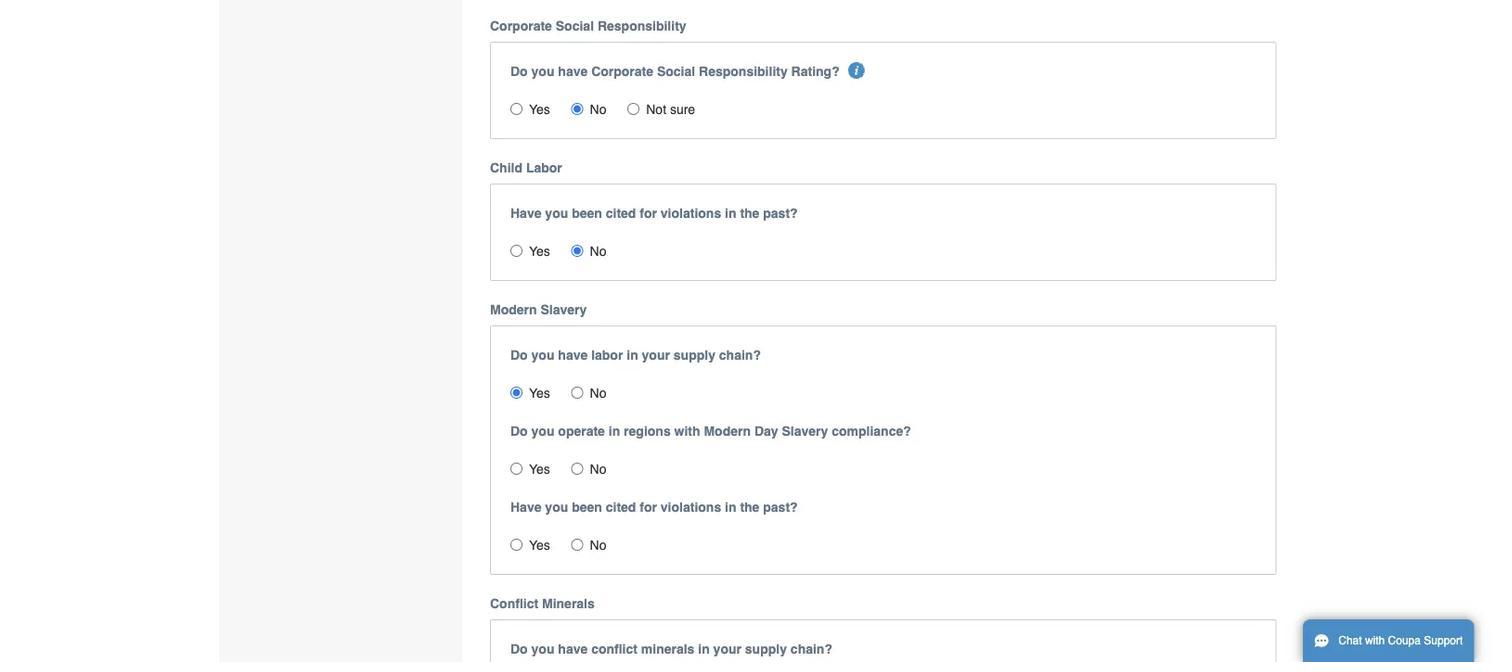 Task type: describe. For each thing, give the bounding box(es) containing it.
you down corporate social responsibility
[[532, 64, 555, 79]]

2 no from the top
[[590, 244, 607, 259]]

you left operate
[[532, 424, 555, 439]]

2 yes from the top
[[529, 244, 550, 259]]

chat
[[1339, 635, 1363, 648]]

1 vertical spatial slavery
[[782, 424, 828, 439]]

2 for from the top
[[640, 500, 657, 515]]

labor
[[592, 348, 623, 363]]

1 vertical spatial your
[[714, 642, 742, 657]]

1 cited from the top
[[606, 206, 636, 221]]

1 horizontal spatial corporate
[[592, 64, 654, 79]]

do for do you have corporate social responsibility rating?
[[511, 64, 528, 79]]

3 yes from the top
[[529, 386, 550, 401]]

2 have you been cited for violations in the past? from the top
[[511, 500, 798, 515]]

1 the from the top
[[740, 206, 760, 221]]

you down 'conflict minerals' in the bottom left of the page
[[532, 642, 555, 657]]

operate
[[558, 424, 605, 439]]

do for do you have conflict minerals in your supply chain?
[[511, 642, 528, 657]]

2 violations from the top
[[661, 500, 722, 515]]

conflict
[[592, 642, 638, 657]]

have for conflict
[[558, 642, 588, 657]]

do you operate in regions with modern day slavery compliance?
[[511, 424, 912, 439]]

5 no from the top
[[590, 538, 607, 553]]

minerals
[[641, 642, 695, 657]]

0 horizontal spatial social
[[556, 18, 594, 33]]

2 been from the top
[[572, 500, 602, 515]]

4 yes from the top
[[529, 462, 550, 477]]

1 no from the top
[[590, 102, 607, 117]]

sure
[[670, 102, 696, 117]]

1 vertical spatial modern
[[704, 424, 751, 439]]

0 vertical spatial slavery
[[541, 302, 587, 317]]

have for corporate
[[558, 64, 588, 79]]



Task type: locate. For each thing, give the bounding box(es) containing it.
1 violations from the top
[[661, 206, 722, 221]]

compliance?
[[832, 424, 912, 439]]

1 past? from the top
[[763, 206, 798, 221]]

4 do from the top
[[511, 642, 528, 657]]

1 horizontal spatial supply
[[745, 642, 787, 657]]

2 past? from the top
[[763, 500, 798, 515]]

1 vertical spatial have you been cited for violations in the past?
[[511, 500, 798, 515]]

with
[[675, 424, 701, 439], [1366, 635, 1386, 648]]

1 vertical spatial been
[[572, 500, 602, 515]]

1 vertical spatial corporate
[[592, 64, 654, 79]]

0 vertical spatial have you been cited for violations in the past?
[[511, 206, 798, 221]]

0 vertical spatial been
[[572, 206, 602, 221]]

have left labor
[[558, 348, 588, 363]]

coupa
[[1389, 635, 1421, 648]]

slavery
[[541, 302, 587, 317], [782, 424, 828, 439]]

1 for from the top
[[640, 206, 657, 221]]

violations
[[661, 206, 722, 221], [661, 500, 722, 515]]

not sure
[[646, 102, 696, 117]]

have left conflict
[[558, 642, 588, 657]]

your
[[642, 348, 670, 363], [714, 642, 742, 657]]

supply
[[674, 348, 716, 363], [745, 642, 787, 657]]

3 no from the top
[[590, 386, 607, 401]]

0 horizontal spatial slavery
[[541, 302, 587, 317]]

0 vertical spatial the
[[740, 206, 760, 221]]

conflict minerals
[[490, 597, 595, 612]]

do down corporate social responsibility
[[511, 64, 528, 79]]

0 vertical spatial supply
[[674, 348, 716, 363]]

chain?
[[719, 348, 761, 363], [791, 642, 833, 657]]

0 vertical spatial past?
[[763, 206, 798, 221]]

do you have corporate social responsibility rating?
[[511, 64, 840, 79]]

1 vertical spatial chain?
[[791, 642, 833, 657]]

None radio
[[511, 103, 523, 115], [572, 103, 584, 115], [628, 103, 640, 115], [511, 245, 523, 257], [511, 463, 523, 475], [511, 103, 523, 115], [572, 103, 584, 115], [628, 103, 640, 115], [511, 245, 523, 257], [511, 463, 523, 475]]

do down the modern slavery at the top of the page
[[511, 348, 528, 363]]

1 vertical spatial social
[[657, 64, 696, 79]]

0 horizontal spatial modern
[[490, 302, 537, 317]]

not
[[646, 102, 667, 117]]

2 vertical spatial have
[[558, 642, 588, 657]]

responsibility up the do you have corporate social responsibility rating?
[[598, 18, 687, 33]]

2 have from the top
[[511, 500, 542, 515]]

2 the from the top
[[740, 500, 760, 515]]

1 horizontal spatial your
[[714, 642, 742, 657]]

0 vertical spatial have
[[511, 206, 542, 221]]

1 horizontal spatial modern
[[704, 424, 751, 439]]

0 vertical spatial for
[[640, 206, 657, 221]]

additional information image
[[849, 62, 865, 79]]

1 horizontal spatial with
[[1366, 635, 1386, 648]]

chat with coupa support
[[1339, 635, 1464, 648]]

social
[[556, 18, 594, 33], [657, 64, 696, 79]]

with right regions
[[675, 424, 701, 439]]

1 vertical spatial violations
[[661, 500, 722, 515]]

modern
[[490, 302, 537, 317], [704, 424, 751, 439]]

you down the modern slavery at the top of the page
[[532, 348, 555, 363]]

2 do from the top
[[511, 348, 528, 363]]

1 vertical spatial supply
[[745, 642, 787, 657]]

0 vertical spatial modern
[[490, 302, 537, 317]]

have for labor
[[558, 348, 588, 363]]

child
[[490, 160, 523, 175]]

you down labor
[[545, 206, 568, 221]]

conflict
[[490, 597, 539, 612]]

have down corporate social responsibility
[[558, 64, 588, 79]]

your right minerals
[[714, 642, 742, 657]]

0 horizontal spatial corporate
[[490, 18, 552, 33]]

past?
[[763, 206, 798, 221], [763, 500, 798, 515]]

0 horizontal spatial your
[[642, 348, 670, 363]]

0 vertical spatial chain?
[[719, 348, 761, 363]]

1 yes from the top
[[529, 102, 550, 117]]

do for do you have labor in your supply chain?
[[511, 348, 528, 363]]

1 vertical spatial have
[[511, 500, 542, 515]]

with right chat
[[1366, 635, 1386, 648]]

1 vertical spatial have
[[558, 348, 588, 363]]

1 do from the top
[[511, 64, 528, 79]]

you down operate
[[545, 500, 568, 515]]

slavery right day
[[782, 424, 828, 439]]

you
[[532, 64, 555, 79], [545, 206, 568, 221], [532, 348, 555, 363], [532, 424, 555, 439], [545, 500, 568, 515], [532, 642, 555, 657]]

support
[[1425, 635, 1464, 648]]

do down conflict
[[511, 642, 528, 657]]

rating?
[[792, 64, 840, 79]]

0 horizontal spatial supply
[[674, 348, 716, 363]]

0 horizontal spatial with
[[675, 424, 701, 439]]

1 horizontal spatial social
[[657, 64, 696, 79]]

1 vertical spatial for
[[640, 500, 657, 515]]

have
[[511, 206, 542, 221], [511, 500, 542, 515]]

responsibility
[[598, 18, 687, 33], [699, 64, 788, 79]]

1 horizontal spatial slavery
[[782, 424, 828, 439]]

do
[[511, 64, 528, 79], [511, 348, 528, 363], [511, 424, 528, 439], [511, 642, 528, 657]]

1 horizontal spatial chain?
[[791, 642, 833, 657]]

0 vertical spatial violations
[[661, 206, 722, 221]]

with inside chat with coupa support button
[[1366, 635, 1386, 648]]

minerals
[[542, 597, 595, 612]]

responsibility left rating? on the right top of the page
[[699, 64, 788, 79]]

been
[[572, 206, 602, 221], [572, 500, 602, 515]]

yes
[[529, 102, 550, 117], [529, 244, 550, 259], [529, 386, 550, 401], [529, 462, 550, 477], [529, 538, 550, 553]]

1 horizontal spatial responsibility
[[699, 64, 788, 79]]

do for do you operate in regions with modern day slavery compliance?
[[511, 424, 528, 439]]

slavery up do you have labor in your supply chain?
[[541, 302, 587, 317]]

3 do from the top
[[511, 424, 528, 439]]

5 yes from the top
[[529, 538, 550, 553]]

1 vertical spatial responsibility
[[699, 64, 788, 79]]

child labor
[[490, 160, 562, 175]]

your right labor
[[642, 348, 670, 363]]

1 vertical spatial past?
[[763, 500, 798, 515]]

corporate social responsibility
[[490, 18, 687, 33]]

for
[[640, 206, 657, 221], [640, 500, 657, 515]]

0 vertical spatial cited
[[606, 206, 636, 221]]

0 horizontal spatial responsibility
[[598, 18, 687, 33]]

have
[[558, 64, 588, 79], [558, 348, 588, 363], [558, 642, 588, 657]]

0 vertical spatial social
[[556, 18, 594, 33]]

do left operate
[[511, 424, 528, 439]]

1 vertical spatial cited
[[606, 500, 636, 515]]

corporate
[[490, 18, 552, 33], [592, 64, 654, 79]]

0 vertical spatial with
[[675, 424, 701, 439]]

day
[[755, 424, 779, 439]]

cited
[[606, 206, 636, 221], [606, 500, 636, 515]]

4 no from the top
[[590, 462, 607, 477]]

modern slavery
[[490, 302, 587, 317]]

0 vertical spatial corporate
[[490, 18, 552, 33]]

1 have from the top
[[558, 64, 588, 79]]

do you have conflict minerals in your supply chain?
[[511, 642, 833, 657]]

the
[[740, 206, 760, 221], [740, 500, 760, 515]]

0 horizontal spatial chain?
[[719, 348, 761, 363]]

1 have you been cited for violations in the past? from the top
[[511, 206, 798, 221]]

0 vertical spatial have
[[558, 64, 588, 79]]

in
[[725, 206, 737, 221], [627, 348, 639, 363], [609, 424, 620, 439], [725, 500, 737, 515], [698, 642, 710, 657]]

have you been cited for violations in the past?
[[511, 206, 798, 221], [511, 500, 798, 515]]

0 vertical spatial your
[[642, 348, 670, 363]]

regions
[[624, 424, 671, 439]]

labor
[[526, 160, 562, 175]]

1 have from the top
[[511, 206, 542, 221]]

chat with coupa support button
[[1304, 620, 1475, 663]]

1 vertical spatial the
[[740, 500, 760, 515]]

2 have from the top
[[558, 348, 588, 363]]

3 have from the top
[[558, 642, 588, 657]]

2 cited from the top
[[606, 500, 636, 515]]

0 vertical spatial responsibility
[[598, 18, 687, 33]]

no
[[590, 102, 607, 117], [590, 244, 607, 259], [590, 386, 607, 401], [590, 462, 607, 477], [590, 538, 607, 553]]

do you have labor in your supply chain?
[[511, 348, 761, 363]]

None radio
[[572, 245, 584, 257], [511, 387, 523, 399], [572, 387, 584, 399], [572, 463, 584, 475], [511, 539, 523, 551], [572, 539, 584, 551], [572, 245, 584, 257], [511, 387, 523, 399], [572, 387, 584, 399], [572, 463, 584, 475], [511, 539, 523, 551], [572, 539, 584, 551]]

1 been from the top
[[572, 206, 602, 221]]

1 vertical spatial with
[[1366, 635, 1386, 648]]



Task type: vqa. For each thing, say whether or not it's contained in the screenshot.
Policy at the left bottom of page
no



